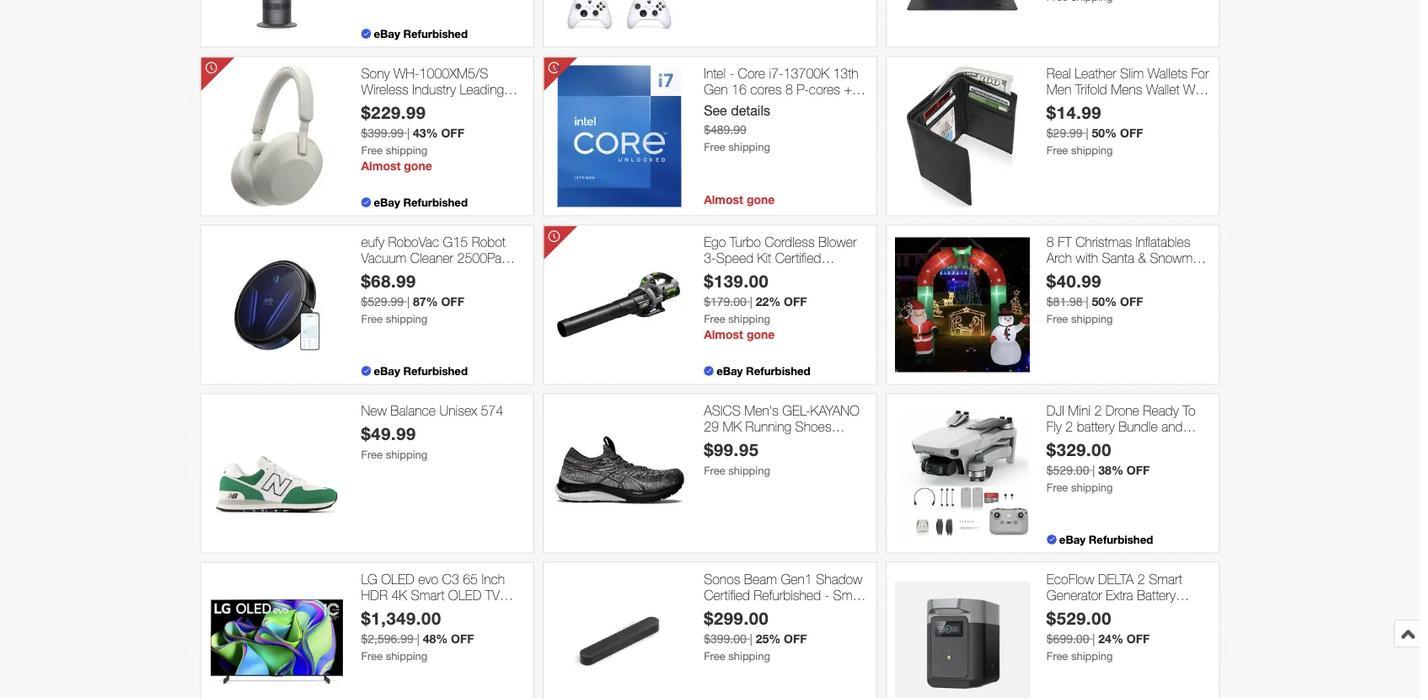 Task type: vqa. For each thing, say whether or not it's contained in the screenshot.
Prize
no



Task type: locate. For each thing, give the bounding box(es) containing it.
certified down bundle
[[1102, 435, 1148, 451]]

cores up "3.4..."
[[809, 81, 841, 97]]

2 up the battery
[[1095, 402, 1102, 419]]

headphones
[[361, 114, 434, 130]]

50% inside $14.99 $29.99 | 50% off free shipping
[[1092, 126, 1117, 140]]

ebay refurbished up the balance
[[374, 364, 468, 378]]

30m
[[752, 98, 778, 114]]

shipping inside $1,349.00 $2,596.99 | 48% off free shipping
[[386, 649, 428, 663]]

shipping for $299.00
[[729, 649, 771, 663]]

2 $529.00 from the top
[[1047, 609, 1112, 629]]

and
[[1162, 419, 1183, 435]]

wallets
[[1148, 65, 1188, 81]]

lg oled evo c3 65 inch hdr 4k smart oled tv (2023) oled65c3pua link
[[361, 571, 525, 620]]

| left 87%
[[407, 294, 410, 308]]

ebay refurbished up robovac
[[374, 195, 468, 209]]

free inside the '$139.00 $179.00 | 22% off free shipping almost gone'
[[704, 312, 726, 325]]

free down $489.99
[[704, 141, 726, 154]]

almost inside the '$139.00 $179.00 | 22% off free shipping almost gone'
[[704, 327, 744, 341]]

2 for $329.00
[[1095, 402, 1102, 419]]

industry
[[412, 81, 456, 97]]

off right 24%
[[1127, 632, 1150, 646]]

smart down shadow
[[834, 587, 867, 603]]

navigation
[[451, 266, 509, 282]]

574
[[481, 402, 504, 419]]

almost inside the $229.99 $399.99 | 43% off free shipping almost gone
[[361, 159, 401, 173]]

+
[[844, 81, 853, 97]]

kit
[[758, 250, 772, 266]]

- inside intel - core i7-13700k 13th gen 16 cores 8 p-cores + 8 e-cores 30m cache, 3.4...
[[730, 65, 735, 81]]

free inside $40.99 $81.98 | 50% off free shipping
[[1047, 312, 1069, 325]]

free inside the $68.99 $529.99 | 87% off free shipping
[[361, 312, 383, 325]]

refurbished down memory
[[1047, 451, 1114, 467]]

certified
[[776, 250, 822, 266], [1102, 435, 1148, 451], [704, 587, 750, 603], [1100, 604, 1146, 620]]

free inside the $329.00 $529.00 | 38% off free shipping
[[1047, 481, 1069, 494]]

shipping for $229.99
[[386, 144, 428, 157]]

shipping for new
[[386, 448, 428, 461]]

| for $529.00
[[1093, 632, 1096, 646]]

shipping down 87%
[[386, 312, 428, 325]]

| left 22% on the right
[[750, 294, 753, 308]]

ebay up sony
[[374, 27, 400, 40]]

1 vertical spatial gone
[[747, 193, 775, 206]]

certified down cordless
[[776, 250, 822, 266]]

robovac
[[388, 234, 439, 250]]

1 vertical spatial almost
[[704, 193, 744, 206]]

almost gone
[[704, 193, 775, 206]]

shipping for $40.99
[[1072, 312, 1114, 325]]

| left 24%
[[1093, 632, 1096, 646]]

2 vertical spatial gone
[[747, 327, 775, 341]]

$329.00
[[1047, 440, 1112, 460]]

shipping inside see details $489.99 free shipping
[[729, 141, 771, 154]]

gen1
[[781, 571, 813, 587]]

-
[[730, 65, 735, 81], [1097, 435, 1102, 451], [825, 587, 830, 603], [763, 604, 768, 620]]

off inside $529.00 $699.00 | 24% off free shipping
[[1127, 632, 1150, 646]]

8 inside 8 ft christmas inflatables arch with santa & snowman blow up outdoor decorations
[[1047, 234, 1055, 250]]

balance
[[391, 402, 436, 419]]

2 vertical spatial almost
[[704, 327, 744, 341]]

|
[[407, 126, 410, 140], [1087, 126, 1089, 140], [407, 294, 410, 308], [750, 294, 753, 308], [1087, 294, 1089, 308], [1093, 463, 1096, 477], [417, 632, 420, 646], [750, 632, 753, 646], [1093, 632, 1096, 646]]

shipping down 22% on the right
[[729, 312, 771, 325]]

free inside $99.95 free shipping
[[704, 464, 726, 477]]

oled down 65
[[448, 587, 482, 603]]

ebay up asics
[[717, 364, 743, 378]]

lfp
[[1122, 620, 1144, 636]]

shipping inside the $68.99 $529.99 | 87% off free shipping
[[386, 312, 428, 325]]

certified down extra
[[1100, 604, 1146, 620]]

sweeper
[[361, 282, 412, 298]]

off right 22% on the right
[[784, 294, 807, 308]]

leading
[[460, 81, 504, 97]]

off right 48% at the left of page
[[451, 632, 474, 646]]

off right 25%
[[784, 632, 807, 646]]

3-
[[704, 250, 716, 266]]

| right $81.98
[[1087, 294, 1089, 308]]

gone
[[404, 159, 432, 173], [747, 193, 775, 206], [747, 327, 775, 341]]

- down the battery
[[1097, 435, 1102, 451]]

off down outdoor
[[1121, 294, 1144, 308]]

| for $40.99
[[1087, 294, 1089, 308]]

0 horizontal spatial oled
[[381, 571, 415, 587]]

refurbished inside 'sonos beam gen1 shadow certified refurbished - smart soundbar - dolby atmos'
[[754, 587, 821, 603]]

- inside dji mini 2 drone ready to fly 2 battery bundle and memory -certified refurbished
[[1097, 435, 1102, 451]]

ego
[[704, 234, 726, 250]]

certified inside 'sonos beam gen1 shadow certified refurbished - smart soundbar - dolby atmos'
[[704, 587, 750, 603]]

$99.95
[[704, 440, 759, 460]]

free inside the $229.99 $399.99 | 43% off free shipping almost gone
[[361, 144, 383, 157]]

| left 25%
[[750, 632, 753, 646]]

2 horizontal spatial 8
[[1047, 234, 1055, 250]]

inflatables
[[1136, 234, 1191, 250]]

almost
[[361, 159, 401, 173], [704, 193, 744, 206], [704, 327, 744, 341]]

16
[[732, 81, 747, 97]]

free down $99.95
[[704, 464, 726, 477]]

0 vertical spatial gone
[[404, 159, 432, 173]]

shipping down 24%
[[1072, 649, 1114, 663]]

bundle
[[1119, 419, 1158, 435]]

smart inside 'sonos beam gen1 shadow certified refurbished - smart soundbar - dolby atmos'
[[834, 587, 867, 603]]

$139.00
[[704, 271, 769, 292]]

2 50% from the top
[[1092, 294, 1117, 308]]

cores
[[751, 81, 782, 97], [809, 81, 841, 97], [717, 98, 748, 114]]

christmas
[[1076, 234, 1133, 250]]

$399.00
[[704, 632, 747, 646]]

free inside $1,349.00 $2,596.99 | 48% off free shipping
[[361, 649, 383, 663]]

$68.99 $529.99 | 87% off free shipping
[[361, 271, 465, 325]]

shipping down decorations
[[1072, 312, 1114, 325]]

$529.00 down $329.00
[[1047, 463, 1090, 477]]

off for $529.00
[[1127, 632, 1150, 646]]

shipping inside $40.99 $81.98 | 50% off free shipping
[[1072, 312, 1114, 325]]

free down $529.99
[[361, 312, 383, 325]]

free down $699.00
[[1047, 649, 1069, 663]]

off inside $40.99 $81.98 | 50% off free shipping
[[1121, 294, 1144, 308]]

1 horizontal spatial 2
[[1095, 402, 1102, 419]]

shipping down 25%
[[729, 649, 771, 663]]

running
[[746, 419, 792, 435]]

25%
[[756, 632, 781, 646]]

shipping down 43%
[[386, 144, 428, 157]]

free down $179.00
[[704, 312, 726, 325]]

smart inside the lg oled evo c3 65 inch hdr 4k smart oled tv (2023) oled65c3pua
[[411, 587, 445, 603]]

shipping inside the $329.00 $529.00 | 38% off free shipping
[[1072, 481, 1114, 494]]

ebay refurbished up the wh-
[[374, 27, 468, 40]]

| left 48% at the left of page
[[417, 632, 420, 646]]

free inside see details $489.99 free shipping
[[704, 141, 726, 154]]

13700k
[[784, 65, 830, 81]]

65
[[463, 571, 478, 587]]

shipping for $529.00
[[1072, 649, 1114, 663]]

shipping for $14.99
[[1072, 144, 1114, 157]]

free for $14.99
[[1047, 144, 1069, 157]]

1 50% from the top
[[1092, 126, 1117, 140]]

off inside the $68.99 $529.99 | 87% off free shipping
[[441, 294, 465, 308]]

oled65c3pua
[[402, 604, 492, 620]]

$529.00 $699.00 | 24% off free shipping
[[1047, 609, 1150, 663]]

1024wh
[[1047, 604, 1096, 620]]

gone inside the $229.99 $399.99 | 43% off free shipping almost gone
[[404, 159, 432, 173]]

1 horizontal spatial 8
[[856, 81, 864, 97]]

8
[[786, 81, 793, 97], [856, 81, 864, 97], [1047, 234, 1055, 250]]

shipping down the $29.99 in the top of the page
[[1072, 144, 1114, 157]]

g15
[[443, 234, 468, 250]]

smart down evo
[[411, 587, 445, 603]]

almost for $139.00
[[704, 327, 744, 341]]

shipping inside new balance unisex 574 $49.99 free shipping
[[386, 448, 428, 461]]

off inside $299.00 $399.00 | 25% off free shipping
[[784, 632, 807, 646]]

1011b474
[[704, 435, 765, 451]]

free inside $14.99 $29.99 | 50% off free shipping
[[1047, 144, 1069, 157]]

| inside $299.00 $399.00 | 25% off free shipping
[[750, 632, 753, 646]]

$299.00 $399.00 | 25% off free shipping
[[704, 609, 807, 663]]

off right 87%
[[441, 294, 465, 308]]

for
[[1192, 65, 1209, 81]]

| inside the $68.99 $529.99 | 87% off free shipping
[[407, 294, 410, 308]]

| for $229.99
[[407, 126, 410, 140]]

smart inside ecoflow delta 2 smart generator extra battery 1024wh certified refurbished, lfp
[[1149, 571, 1183, 587]]

vacuum
[[361, 250, 407, 266]]

almost down the "$399.99" at top
[[361, 159, 401, 173]]

i7-
[[769, 65, 784, 81]]

refurbished down speed
[[704, 266, 772, 282]]

50% inside $40.99 $81.98 | 50% off free shipping
[[1092, 294, 1117, 308]]

2 right fly
[[1066, 419, 1074, 435]]

ready
[[1144, 402, 1179, 419]]

oled
[[381, 571, 415, 587], [448, 587, 482, 603]]

turbo
[[730, 234, 761, 250]]

shipping down $2,596.99
[[386, 649, 428, 663]]

1 vertical spatial 50%
[[1092, 294, 1117, 308]]

oled up 4k
[[381, 571, 415, 587]]

| left the 38%
[[1093, 463, 1096, 477]]

4k
[[392, 587, 407, 603]]

gone down 22% on the right
[[747, 327, 775, 341]]

free down the $29.99 in the top of the page
[[1047, 144, 1069, 157]]

gone inside the '$139.00 $179.00 | 22% off free shipping almost gone'
[[747, 327, 775, 341]]

shipping down $49.99 on the bottom of page
[[386, 448, 428, 461]]

off for $329.00
[[1127, 463, 1150, 477]]

gone down 43%
[[404, 159, 432, 173]]

robot
[[472, 234, 506, 250]]

| inside $529.00 $699.00 | 24% off free shipping
[[1093, 632, 1096, 646]]

ebay up new
[[374, 364, 400, 378]]

free down $329.00
[[1047, 481, 1069, 494]]

off
[[441, 126, 465, 140], [1121, 126, 1144, 140], [441, 294, 465, 308], [784, 294, 807, 308], [1121, 294, 1144, 308], [1127, 463, 1150, 477], [451, 632, 474, 646], [784, 632, 807, 646], [1127, 632, 1150, 646]]

| right the $29.99 in the top of the page
[[1087, 126, 1089, 140]]

battery
[[1077, 419, 1115, 435]]

smart inside eufy robovac g15 robot vacuum cleaner 2500pa smart dynamic navigation sweeper
[[361, 266, 395, 282]]

arch
[[1047, 250, 1073, 266]]

shipping inside the $229.99 $399.99 | 43% off free shipping almost gone
[[386, 144, 428, 157]]

| for $329.00
[[1093, 463, 1096, 477]]

free inside $299.00 $399.00 | 25% off free shipping
[[704, 649, 726, 663]]

50% down window
[[1092, 126, 1117, 140]]

0 vertical spatial almost
[[361, 159, 401, 173]]

shipping for $1,349.00
[[386, 649, 428, 663]]

8 left ft
[[1047, 234, 1055, 250]]

8 left 'p-'
[[786, 81, 793, 97]]

shipping inside $299.00 $399.00 | 25% off free shipping
[[729, 649, 771, 663]]

$529.00 inside $529.00 $699.00 | 24% off free shipping
[[1047, 609, 1112, 629]]

off inside the $229.99 $399.99 | 43% off free shipping almost gone
[[441, 126, 465, 140]]

shipping inside $99.95 free shipping
[[729, 464, 771, 477]]

| inside $1,349.00 $2,596.99 | 48% off free shipping
[[417, 632, 420, 646]]

smart up "battery"
[[1149, 571, 1183, 587]]

free down $49.99 on the bottom of page
[[361, 448, 383, 461]]

0 horizontal spatial cores
[[717, 98, 748, 114]]

2 horizontal spatial 2
[[1138, 571, 1146, 587]]

off inside the '$139.00 $179.00 | 22% off free shipping almost gone'
[[784, 294, 807, 308]]

shipping down $489.99
[[729, 141, 771, 154]]

off for $1,349.00
[[451, 632, 474, 646]]

1 vertical spatial $529.00
[[1047, 609, 1112, 629]]

free for $68.99
[[361, 312, 383, 325]]

sonos
[[704, 571, 741, 587]]

0 vertical spatial 50%
[[1092, 126, 1117, 140]]

shipping inside the '$139.00 $179.00 | 22% off free shipping almost gone'
[[729, 312, 771, 325]]

fly
[[1047, 419, 1062, 435]]

cores up "30m"
[[751, 81, 782, 97]]

off inside $1,349.00 $2,596.99 | 48% off free shipping
[[451, 632, 474, 646]]

$529.00 up $699.00
[[1047, 609, 1112, 629]]

free down the "$399.99" at top
[[361, 144, 383, 157]]

free down $2,596.99
[[361, 649, 383, 663]]

| inside $14.99 $29.99 | 50% off free shipping
[[1087, 126, 1089, 140]]

shipping inside $529.00 $699.00 | 24% off free shipping
[[1072, 649, 1114, 663]]

| inside $40.99 $81.98 | 50% off free shipping
[[1087, 294, 1089, 308]]

cores down 16
[[717, 98, 748, 114]]

50% down outdoor
[[1092, 294, 1117, 308]]

$2,596.99
[[361, 632, 414, 646]]

shipping inside $14.99 $29.99 | 50% off free shipping
[[1072, 144, 1114, 157]]

0 vertical spatial $529.00
[[1047, 463, 1090, 477]]

gone up turbo
[[747, 193, 775, 206]]

shipping down the 38%
[[1072, 481, 1114, 494]]

free inside $529.00 $699.00 | 24% off free shipping
[[1047, 649, 1069, 663]]

| for $299.00
[[750, 632, 753, 646]]

lg
[[361, 571, 378, 587]]

cordless
[[765, 234, 815, 250]]

off inside the $329.00 $529.00 | 38% off free shipping
[[1127, 463, 1150, 477]]

almost up ego
[[704, 193, 744, 206]]

shipping
[[729, 141, 771, 154], [386, 144, 428, 157], [1072, 144, 1114, 157], [386, 312, 428, 325], [729, 312, 771, 325], [1072, 312, 1114, 325], [386, 448, 428, 461], [729, 464, 771, 477], [1072, 481, 1114, 494], [386, 649, 428, 663], [729, 649, 771, 663], [1072, 649, 1114, 663]]

43%
[[413, 126, 438, 140]]

38%
[[1099, 463, 1124, 477]]

refurbished up the dolby
[[754, 587, 821, 603]]

bluetooth
[[457, 98, 510, 114]]

off right the 38%
[[1127, 463, 1150, 477]]

speed
[[716, 250, 754, 266]]

refurbished up the new balance unisex 574 link
[[403, 364, 468, 378]]

- left the dolby
[[763, 604, 768, 620]]

$299.00
[[704, 609, 769, 629]]

$14.99
[[1047, 103, 1102, 123]]

free down $399.00
[[704, 649, 726, 663]]

id
[[1047, 98, 1058, 114]]

off right 43%
[[441, 126, 465, 140]]

shipping for $329.00
[[1072, 481, 1114, 494]]

shipping down $99.95
[[729, 464, 771, 477]]

certified up soundbar
[[704, 587, 750, 603]]

| left 43%
[[407, 126, 410, 140]]

free inside new balance unisex 574 $49.99 free shipping
[[361, 448, 383, 461]]

free down $81.98
[[1047, 312, 1069, 325]]

refurbished
[[403, 27, 468, 40], [403, 195, 468, 209], [704, 266, 772, 282], [403, 364, 468, 378], [746, 364, 811, 378], [1047, 451, 1114, 467], [1089, 533, 1154, 546], [754, 587, 821, 603]]

2 up "battery"
[[1138, 571, 1146, 587]]

- right the intel
[[730, 65, 735, 81]]

smart down "vacuum"
[[361, 266, 395, 282]]

2 for $529.00
[[1138, 571, 1146, 587]]

off for $299.00
[[784, 632, 807, 646]]

1 $529.00 from the top
[[1047, 463, 1090, 477]]

core
[[738, 65, 766, 81]]

free for $529.00
[[1047, 649, 1069, 663]]

off inside $14.99 $29.99 | 50% off free shipping
[[1121, 126, 1144, 140]]

2 inside ecoflow delta 2 smart generator extra battery 1024wh certified refurbished, lfp
[[1138, 571, 1146, 587]]

| inside the $229.99 $399.99 | 43% off free shipping almost gone
[[407, 126, 410, 140]]

$99.95 free shipping
[[704, 440, 771, 477]]

certified inside dji mini 2 drone ready to fly 2 battery bundle and memory -certified refurbished
[[1102, 435, 1148, 451]]

santa
[[1102, 250, 1135, 266]]

shipping for $68.99
[[386, 312, 428, 325]]

trifold
[[1076, 81, 1108, 97]]

off down rfid on the top of page
[[1121, 126, 1144, 140]]

almost down $179.00
[[704, 327, 744, 341]]

| inside the '$139.00 $179.00 | 22% off free shipping almost gone'
[[750, 294, 753, 308]]

almost for $229.99
[[361, 159, 401, 173]]

2
[[1095, 402, 1102, 419], [1066, 419, 1074, 435], [1138, 571, 1146, 587]]

free for $229.99
[[361, 144, 383, 157]]

| inside the $329.00 $529.00 | 38% off free shipping
[[1093, 463, 1096, 477]]

8 right +
[[856, 81, 864, 97]]

inch
[[482, 571, 505, 587]]

$529.00
[[1047, 463, 1090, 477], [1047, 609, 1112, 629]]



Task type: describe. For each thing, give the bounding box(es) containing it.
outdoor
[[1097, 266, 1143, 282]]

ebay up eufy
[[374, 195, 400, 209]]

mens
[[1112, 81, 1143, 97]]

rfid
[[1112, 98, 1138, 114]]

1000xm5/s
[[420, 65, 489, 81]]

2 horizontal spatial cores
[[809, 81, 841, 97]]

$699.00
[[1047, 632, 1090, 646]]

off for $229.99
[[441, 126, 465, 140]]

$29.99
[[1047, 126, 1083, 140]]

new balance unisex 574 link
[[361, 402, 525, 419]]

8 ft christmas inflatables arch with santa & snowman blow up outdoor decorations link
[[1047, 234, 1211, 298]]

1 horizontal spatial oled
[[448, 587, 482, 603]]

sony wh-1000xm5/s wireless industry leading noise canceling bluetooth headphones
[[361, 65, 510, 130]]

refurbished up 1000xm5/s
[[403, 27, 468, 40]]

refurbished up g15
[[403, 195, 468, 209]]

intel - core i7-13700k 13th gen 16 cores 8 p-cores + 8 e-cores 30m cache, 3.4...
[[704, 65, 864, 114]]

50% for $14.99
[[1092, 126, 1117, 140]]

e-
[[704, 98, 717, 114]]

$179.00
[[704, 294, 747, 308]]

50% for $40.99
[[1092, 294, 1117, 308]]

| for $139.00
[[750, 294, 753, 308]]

$1,349.00 $2,596.99 | 48% off free shipping
[[361, 609, 474, 663]]

up
[[1078, 266, 1093, 282]]

atmos
[[807, 604, 843, 620]]

certified inside ego turbo cordless blower 3-speed kit certified refurbished
[[776, 250, 822, 266]]

shoes
[[796, 419, 832, 435]]

dynamic
[[399, 266, 447, 282]]

eufy robovac g15 robot vacuum cleaner 2500pa smart dynamic navigation sweeper
[[361, 234, 509, 298]]

dji mini 2 drone ready to fly 2 battery bundle and memory -certified refurbished
[[1047, 402, 1196, 467]]

(2023)
[[361, 604, 398, 620]]

$81.98
[[1047, 294, 1083, 308]]

generator
[[1047, 587, 1103, 603]]

dolby
[[772, 604, 804, 620]]

| for $1,349.00
[[417, 632, 420, 646]]

free for $299.00
[[704, 649, 726, 663]]

$68.99
[[361, 271, 416, 292]]

free for $329.00
[[1047, 481, 1069, 494]]

22%
[[756, 294, 781, 308]]

men
[[1047, 81, 1072, 97]]

0 horizontal spatial 2
[[1066, 419, 1074, 435]]

slim
[[1121, 65, 1144, 81]]

drone
[[1106, 402, 1140, 419]]

sony
[[361, 65, 390, 81]]

beam
[[744, 571, 777, 587]]

window
[[1062, 98, 1108, 114]]

off for $139.00
[[784, 294, 807, 308]]

&
[[1139, 250, 1147, 266]]

blow
[[1047, 266, 1075, 282]]

gel-
[[783, 402, 811, 419]]

ebay refurbished up delta
[[1060, 533, 1154, 546]]

$529.00 inside the $329.00 $529.00 | 38% off free shipping
[[1047, 463, 1090, 477]]

| for $68.99
[[407, 294, 410, 308]]

kayano
[[811, 402, 860, 419]]

men's
[[745, 402, 779, 419]]

ebay refurbished up "men's"
[[717, 364, 811, 378]]

extra
[[1106, 587, 1134, 603]]

off for $68.99
[[441, 294, 465, 308]]

gone for $139.00
[[747, 327, 775, 341]]

new balance unisex 574 $49.99 free shipping
[[361, 402, 504, 461]]

ecoflow delta 2 smart generator extra battery 1024wh certified refurbished, lfp link
[[1047, 571, 1211, 636]]

ego turbo cordless blower 3-speed kit certified refurbished link
[[704, 234, 868, 282]]

ft
[[1058, 234, 1072, 250]]

asics men's gel-kayano 29 mk   running shoes 1011b474
[[704, 402, 860, 451]]

$329.00 $529.00 | 38% off free shipping
[[1047, 440, 1150, 494]]

gone for $229.99
[[404, 159, 432, 173]]

87%
[[413, 294, 438, 308]]

hdr
[[361, 587, 388, 603]]

sonos beam gen1 shadow certified refurbished - smart soundbar - dolby atmos link
[[704, 571, 868, 620]]

cache,
[[781, 98, 822, 114]]

refurbished up "men's"
[[746, 364, 811, 378]]

$229.99 $399.99 | 43% off free shipping almost gone
[[361, 103, 465, 173]]

snowman
[[1150, 250, 1207, 266]]

0 horizontal spatial 8
[[786, 81, 793, 97]]

blower
[[819, 234, 857, 250]]

$40.99 $81.98 | 50% off free shipping
[[1047, 271, 1144, 325]]

refurbished up delta
[[1089, 533, 1154, 546]]

eufy
[[361, 234, 385, 250]]

p-
[[797, 81, 809, 97]]

24%
[[1099, 632, 1124, 646]]

48%
[[423, 632, 448, 646]]

$489.99
[[704, 123, 747, 137]]

dji
[[1047, 402, 1065, 419]]

new
[[361, 402, 387, 419]]

$14.99 $29.99 | 50% off free shipping
[[1047, 103, 1144, 157]]

soundbar
[[704, 604, 759, 620]]

memory
[[1047, 435, 1093, 451]]

real leather slim wallets for men trifold mens wallet w/ id window rfid blocking
[[1047, 65, 1209, 114]]

29
[[704, 419, 719, 435]]

free for $139.00
[[704, 312, 726, 325]]

free for new
[[361, 448, 383, 461]]

leather
[[1075, 65, 1117, 81]]

dji mini 2 drone ready to fly 2 battery bundle and memory -certified refurbished link
[[1047, 402, 1211, 467]]

canceling
[[397, 98, 453, 114]]

intel
[[704, 65, 726, 81]]

cleaner
[[410, 250, 454, 266]]

ebay up ecoflow
[[1060, 533, 1086, 546]]

refurbished inside ego turbo cordless blower 3-speed kit certified refurbished
[[704, 266, 772, 282]]

shipping for $139.00
[[729, 312, 771, 325]]

| for $14.99
[[1087, 126, 1089, 140]]

- up atmos
[[825, 587, 830, 603]]

gen
[[704, 81, 728, 97]]

c3
[[442, 571, 459, 587]]

$399.99
[[361, 126, 404, 140]]

mk
[[723, 419, 742, 435]]

refurbished inside dji mini 2 drone ready to fly 2 battery bundle and memory -certified refurbished
[[1047, 451, 1114, 467]]

free for $40.99
[[1047, 312, 1069, 325]]

shadow
[[816, 571, 863, 587]]

8 ft christmas inflatables arch with santa & snowman blow up outdoor decorations
[[1047, 234, 1207, 298]]

off for $40.99
[[1121, 294, 1144, 308]]

wh-
[[394, 65, 420, 81]]

battery
[[1137, 587, 1176, 603]]

to
[[1183, 402, 1196, 419]]

mini
[[1069, 402, 1091, 419]]

free for $1,349.00
[[361, 649, 383, 663]]

certified inside ecoflow delta 2 smart generator extra battery 1024wh certified refurbished, lfp
[[1100, 604, 1146, 620]]

1 horizontal spatial cores
[[751, 81, 782, 97]]

off for $14.99
[[1121, 126, 1144, 140]]



